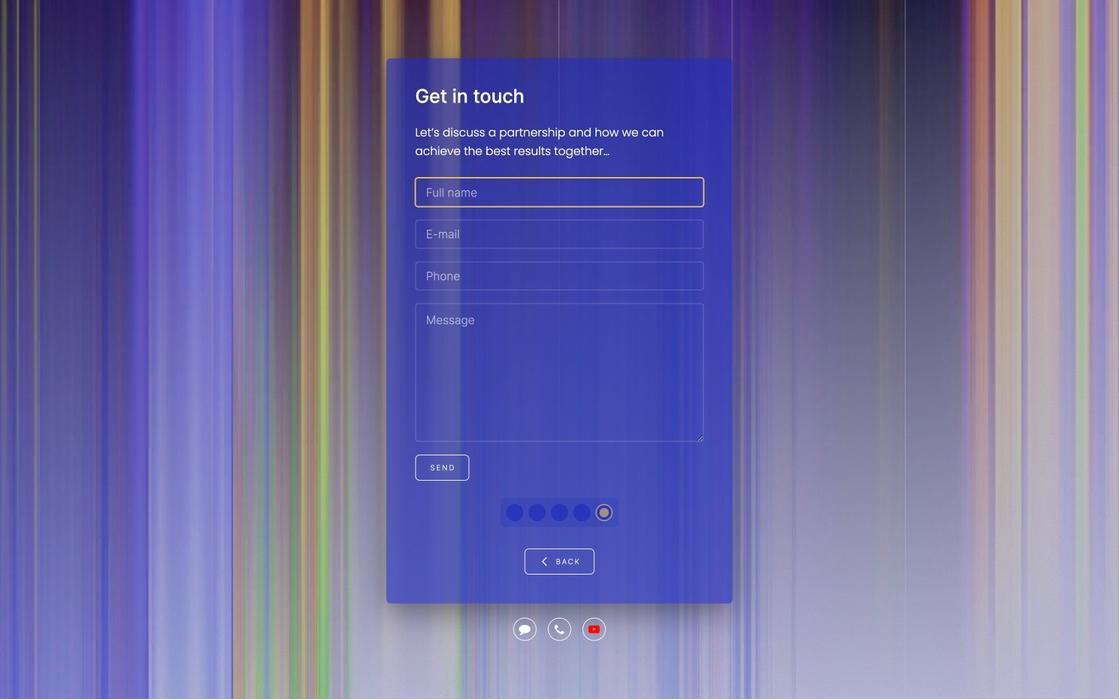 Task type: locate. For each thing, give the bounding box(es) containing it.
Full name text field
[[415, 178, 704, 207]]

phone image
[[553, 624, 566, 637]]

youtube image
[[588, 624, 601, 637]]

Phone text field
[[415, 262, 704, 291]]

E-mail email field
[[415, 220, 704, 249]]

None radio
[[507, 504, 524, 522], [529, 504, 546, 522], [551, 504, 569, 522], [573, 504, 591, 522], [596, 504, 613, 522], [507, 504, 524, 522], [529, 504, 546, 522], [551, 504, 569, 522], [573, 504, 591, 522], [596, 504, 613, 522]]



Task type: describe. For each thing, give the bounding box(es) containing it.
Message text field
[[415, 304, 704, 442]]

message image
[[519, 624, 532, 637]]



